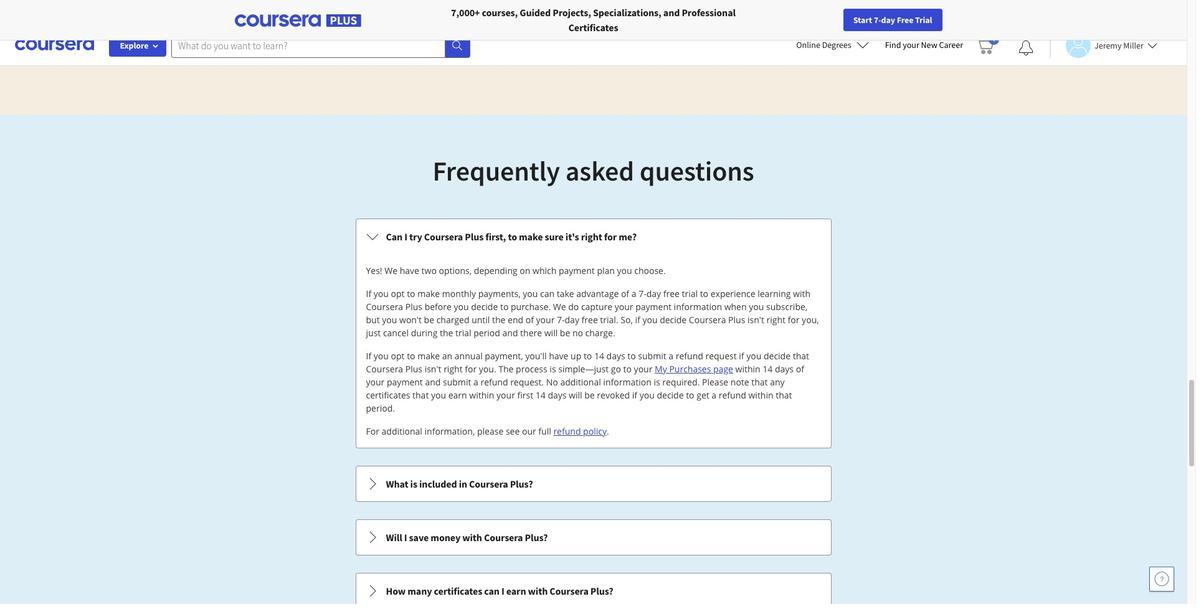 Task type: vqa. For each thing, say whether or not it's contained in the screenshot.
bottom ratings)
no



Task type: locate. For each thing, give the bounding box(es) containing it.
decide
[[471, 301, 498, 313], [660, 314, 687, 326], [764, 350, 791, 362], [657, 390, 684, 401]]

your inside if you opt to make an annual payment, you'll have up to 14 days to submit a refund request if you decide that coursera plus isn't right for you. the process is simple—just go to your
[[634, 363, 653, 375]]

trial left experience at the top right of the page
[[682, 288, 698, 300]]

for inside list
[[366, 426, 380, 438]]

1 vertical spatial can
[[485, 585, 500, 598]]

right inside if you opt to make monthly payments, you can take advantage of a 7-day free trial to experience learning with coursera plus before you decide to purchase. we do capture your payment information when you subscribe, but you won't be charged until the end of your 7-day free trial. so, if you decide coursera plus isn't right for you, just cancel during the trial period and there will be no charge.
[[767, 314, 786, 326]]

can i try coursera plus first, to make sure it's right for me? button
[[356, 219, 831, 254]]

you down yes!
[[374, 288, 389, 300]]

how many certificates can i earn with coursera plus? button
[[356, 574, 831, 605]]

make inside dropdown button
[[519, 231, 543, 243]]

the down charged
[[440, 327, 453, 339]]

1 opt from the top
[[391, 288, 405, 300]]

0 horizontal spatial the
[[440, 327, 453, 339]]

coursera down the when
[[689, 314, 727, 326]]

for inside banner navigation
[[269, 6, 283, 19]]

0 horizontal spatial have
[[400, 265, 420, 277]]

1 vertical spatial for
[[366, 426, 380, 438]]

0 vertical spatial for
[[605, 231, 617, 243]]

coursera
[[424, 231, 463, 243], [366, 301, 403, 313], [689, 314, 727, 326], [366, 363, 403, 375], [469, 478, 508, 491], [484, 532, 523, 544], [550, 585, 589, 598]]

plus
[[465, 231, 484, 243], [406, 301, 423, 313], [729, 314, 746, 326], [406, 363, 423, 375]]

what is included in coursera plus?
[[386, 478, 533, 491]]

0 vertical spatial and
[[664, 6, 680, 19]]

depending
[[474, 265, 518, 277]]

isn't down during
[[425, 363, 442, 375]]

any
[[771, 377, 785, 388]]

jeremy
[[1095, 40, 1122, 51]]

1 horizontal spatial be
[[560, 327, 571, 339]]

your up period. on the left of the page
[[366, 377, 385, 388]]

opt inside if you opt to make an annual payment, you'll have up to 14 days to submit a refund request if you decide that coursera plus isn't right for you. the process is simple—just go to your
[[391, 350, 405, 362]]

in
[[459, 478, 468, 491]]

can
[[386, 231, 403, 243]]

1 horizontal spatial of
[[621, 288, 630, 300]]

the left end
[[492, 314, 506, 326]]

0 horizontal spatial trial
[[456, 327, 472, 339]]

1 vertical spatial of
[[526, 314, 534, 326]]

to down payments,
[[501, 301, 509, 313]]

specializations,
[[593, 6, 662, 19]]

jeremy miller
[[1095, 40, 1144, 51]]

0 vertical spatial make
[[519, 231, 543, 243]]

1 horizontal spatial for
[[366, 426, 380, 438]]

you down just
[[374, 350, 389, 362]]

projects,
[[553, 6, 591, 19]]

2 vertical spatial plus?
[[591, 585, 614, 598]]

learning
[[758, 288, 791, 300]]

do
[[569, 301, 579, 313]]

1 horizontal spatial certificates
[[434, 585, 483, 598]]

1 vertical spatial submit
[[443, 377, 472, 388]]

payment inside if you opt to make monthly payments, you can take advantage of a 7-day free trial to experience learning with coursera plus before you decide to purchase. we do capture your payment information when you subscribe, but you won't be charged until the end of your 7-day free trial. so, if you decide coursera plus isn't right for you, just cancel during the trial period and there will be no charge.
[[636, 301, 672, 313]]

1 vertical spatial if
[[740, 350, 745, 362]]

0 horizontal spatial can
[[485, 585, 500, 598]]

if for if you opt to make an annual payment, you'll have up to 14 days to submit a refund request if you decide that coursera plus isn't right for you. the process is simple—just go to your
[[366, 350, 372, 362]]

make inside if you opt to make an annual payment, you'll have up to 14 days to submit a refund request if you decide that coursera plus isn't right for you. the process is simple—just go to your
[[418, 350, 440, 362]]

certificates inside within 14 days of your payment and submit a refund request. no additional information is required. please note that any certificates that you earn within your first 14 days will be revoked if you decide to get a refund within that period.
[[366, 390, 410, 401]]

information down go
[[604, 377, 652, 388]]

plus inside if you opt to make an annual payment, you'll have up to 14 days to submit a refund request if you decide that coursera plus isn't right for you. the process is simple—just go to your
[[406, 363, 423, 375]]

2 vertical spatial days
[[548, 390, 567, 401]]

that down you,
[[793, 350, 810, 362]]

2 opt from the top
[[391, 350, 405, 362]]

What do you want to learn? text field
[[171, 33, 446, 58]]

if inside if you opt to make an annual payment, you'll have up to 14 days to submit a refund request if you decide that coursera plus isn't right for you. the process is simple—just go to your
[[366, 350, 372, 362]]

coursera up but
[[366, 301, 403, 313]]

certificates up period. on the left of the page
[[366, 390, 410, 401]]

make up 'before'
[[418, 288, 440, 300]]

you
[[617, 265, 632, 277], [374, 288, 389, 300], [523, 288, 538, 300], [454, 301, 469, 313], [749, 301, 764, 313], [382, 314, 397, 326], [643, 314, 658, 326], [374, 350, 389, 362], [747, 350, 762, 362], [431, 390, 446, 401], [640, 390, 655, 401]]

0 horizontal spatial certificates
[[366, 390, 410, 401]]

with inside if you opt to make monthly payments, you can take advantage of a 7-day free trial to experience learning with coursera plus before you decide to purchase. we do capture your payment information when you subscribe, but you won't be charged until the end of your 7-day free trial. so, if you decide coursera plus isn't right for you, just cancel during the trial period and there will be no charge.
[[794, 288, 811, 300]]

included
[[420, 478, 457, 491]]

1 vertical spatial the
[[440, 327, 453, 339]]

that down any
[[776, 390, 793, 401]]

7- right start
[[874, 14, 882, 26]]

trial down charged
[[456, 327, 472, 339]]

14 up any
[[763, 363, 773, 375]]

is inside dropdown button
[[411, 478, 418, 491]]

coursera down just
[[366, 363, 403, 375]]

for down period. on the left of the page
[[366, 426, 380, 438]]

2 horizontal spatial be
[[585, 390, 595, 401]]

0 horizontal spatial for
[[269, 6, 283, 19]]

2 horizontal spatial and
[[664, 6, 680, 19]]

1 horizontal spatial can
[[540, 288, 555, 300]]

coursera right the in
[[469, 478, 508, 491]]

for
[[269, 6, 283, 19], [366, 426, 380, 438]]

your left first
[[497, 390, 515, 401]]

7,000+
[[451, 6, 480, 19]]

0 vertical spatial certificates
[[366, 390, 410, 401]]

2 vertical spatial if
[[633, 390, 638, 401]]

for
[[605, 231, 617, 243], [788, 314, 800, 326], [465, 363, 477, 375]]

your left my
[[634, 363, 653, 375]]

0 horizontal spatial earn
[[449, 390, 467, 401]]

2 horizontal spatial of
[[796, 363, 805, 375]]

for left governments
[[269, 6, 283, 19]]

0 vertical spatial for
[[269, 6, 283, 19]]

decide down required.
[[657, 390, 684, 401]]

start 7-day free trial
[[854, 14, 933, 26]]

1 vertical spatial and
[[503, 327, 518, 339]]

1 vertical spatial for
[[788, 314, 800, 326]]

earn inside dropdown button
[[507, 585, 526, 598]]

2 vertical spatial and
[[425, 377, 441, 388]]

i for will
[[404, 532, 407, 544]]

can down will i save money with coursera plus?
[[485, 585, 500, 598]]

refund up purchases
[[676, 350, 704, 362]]

a up purchases
[[669, 350, 674, 362]]

2 if from the top
[[366, 350, 372, 362]]

additional down simple—just
[[561, 377, 601, 388]]

that
[[793, 350, 810, 362], [752, 377, 768, 388], [413, 390, 429, 401], [776, 390, 793, 401]]

of down you,
[[796, 363, 805, 375]]

if right so,
[[636, 314, 641, 326]]

information
[[674, 301, 723, 313], [604, 377, 652, 388]]

earn
[[449, 390, 467, 401], [507, 585, 526, 598]]

certificates
[[569, 21, 619, 34]]

0 vertical spatial opt
[[391, 288, 405, 300]]

additional
[[561, 377, 601, 388], [382, 426, 423, 438]]

plan
[[597, 265, 615, 277]]

1 vertical spatial additional
[[382, 426, 423, 438]]

period
[[474, 327, 500, 339]]

2 horizontal spatial days
[[775, 363, 794, 375]]

opt inside if you opt to make monthly payments, you can take advantage of a 7-day free trial to experience learning with coursera plus before you decide to purchase. we do capture your payment information when you subscribe, but you won't be charged until the end of your 7-day free trial. so, if you decide coursera plus isn't right for you, just cancel during the trial period and there will be no charge.
[[391, 288, 405, 300]]

i for can
[[405, 231, 408, 243]]

decide inside if you opt to make an annual payment, you'll have up to 14 days to submit a refund request if you decide that coursera plus isn't right for you. the process is simple—just go to your
[[764, 350, 791, 362]]

1 horizontal spatial 14
[[595, 350, 605, 362]]

day
[[882, 14, 896, 26], [647, 288, 661, 300], [565, 314, 580, 326]]

1 horizontal spatial is
[[550, 363, 556, 375]]

1 horizontal spatial day
[[647, 288, 661, 300]]

certificates
[[366, 390, 410, 401], [434, 585, 483, 598]]

1 vertical spatial with
[[463, 532, 482, 544]]

be up during
[[424, 314, 435, 326]]

plus down the when
[[729, 314, 746, 326]]

plus?
[[510, 478, 533, 491], [525, 532, 548, 544], [591, 585, 614, 598]]

1 vertical spatial isn't
[[425, 363, 442, 375]]

0 vertical spatial earn
[[449, 390, 467, 401]]

0 horizontal spatial right
[[444, 363, 463, 375]]

certificates inside dropdown button
[[434, 585, 483, 598]]

frequently
[[433, 154, 560, 188]]

find
[[886, 39, 902, 50]]

and down during
[[425, 377, 441, 388]]

make left 'an'
[[418, 350, 440, 362]]

to right first,
[[508, 231, 517, 243]]

coursera down "will i save money with coursera plus?" dropdown button on the bottom
[[550, 585, 589, 598]]

for down subscribe, at the right
[[788, 314, 800, 326]]

days down 'no'
[[548, 390, 567, 401]]

right right it's
[[581, 231, 603, 243]]

we
[[385, 265, 398, 277], [553, 301, 566, 313]]

if inside if you opt to make monthly payments, you can take advantage of a 7-day free trial to experience learning with coursera plus before you decide to purchase. we do capture your payment information when you subscribe, but you won't be charged until the end of your 7-day free trial. so, if you decide coursera plus isn't right for you, just cancel during the trial period and there will be no charge.
[[366, 288, 372, 300]]

to down so,
[[628, 350, 636, 362]]

0 horizontal spatial additional
[[382, 426, 423, 438]]

1 vertical spatial if
[[366, 350, 372, 362]]

1 vertical spatial trial
[[456, 327, 472, 339]]

there
[[521, 327, 542, 339]]

0 horizontal spatial with
[[463, 532, 482, 544]]

can
[[540, 288, 555, 300], [485, 585, 500, 598]]

0 horizontal spatial information
[[604, 377, 652, 388]]

but
[[366, 314, 380, 326]]

2 vertical spatial make
[[418, 350, 440, 362]]

two
[[422, 265, 437, 277]]

full
[[539, 426, 552, 438]]

1 vertical spatial have
[[549, 350, 569, 362]]

show notifications image
[[1019, 41, 1034, 55]]

make left sure
[[519, 231, 543, 243]]

can i try coursera plus first, to make sure it's right for me?
[[386, 231, 637, 243]]

have left up
[[549, 350, 569, 362]]

information down experience at the top right of the page
[[674, 301, 723, 313]]

can left take
[[540, 288, 555, 300]]

0 vertical spatial we
[[385, 265, 398, 277]]

you up information,
[[431, 390, 446, 401]]

1 vertical spatial i
[[404, 532, 407, 544]]

0 vertical spatial plus?
[[510, 478, 533, 491]]

submit
[[639, 350, 667, 362], [443, 377, 472, 388]]

when
[[725, 301, 747, 313]]

you right so,
[[643, 314, 658, 326]]

sure
[[545, 231, 564, 243]]

will down simple—just
[[569, 390, 583, 401]]

day down do
[[565, 314, 580, 326]]

is up 'no'
[[550, 363, 556, 375]]

1 vertical spatial is
[[654, 377, 661, 388]]

will inside within 14 days of your payment and submit a refund request. no additional information is required. please note that any certificates that you earn within your first 14 days will be revoked if you decide to get a refund within that period.
[[569, 390, 583, 401]]

be left no
[[560, 327, 571, 339]]

submit inside within 14 days of your payment and submit a refund request. no additional information is required. please note that any certificates that you earn within your first 14 days will be revoked if you decide to get a refund within that period.
[[443, 377, 472, 388]]

refund inside if you opt to make an annual payment, you'll have up to 14 days to submit a refund request if you decide that coursera plus isn't right for you. the process is simple—just go to your
[[676, 350, 704, 362]]

None search field
[[171, 33, 471, 58]]

information,
[[425, 426, 475, 438]]

0 vertical spatial will
[[545, 327, 558, 339]]

0 horizontal spatial day
[[565, 314, 580, 326]]

refund down the note
[[719, 390, 747, 401]]

0 vertical spatial days
[[607, 350, 626, 362]]

frequently asked questions
[[433, 154, 755, 188]]

payment up period. on the left of the page
[[387, 377, 423, 388]]

2 vertical spatial is
[[411, 478, 418, 491]]

opt up the won't
[[391, 288, 405, 300]]

we right yes!
[[385, 265, 398, 277]]

coursera up how many certificates can i earn with coursera plus?
[[484, 532, 523, 544]]

1 horizontal spatial right
[[581, 231, 603, 243]]

right down subscribe, at the right
[[767, 314, 786, 326]]

professional
[[682, 6, 736, 19]]

isn't down learning
[[748, 314, 765, 326]]

days up go
[[607, 350, 626, 362]]

list containing can i try coursera plus first, to make sure it's right for me?
[[354, 218, 833, 605]]

0 vertical spatial day
[[882, 14, 896, 26]]

1 horizontal spatial we
[[553, 301, 566, 313]]

1 horizontal spatial earn
[[507, 585, 526, 598]]

14 inside if you opt to make an annual payment, you'll have up to 14 days to submit a refund request if you decide that coursera plus isn't right for you. the process is simple—just go to your
[[595, 350, 605, 362]]

0 horizontal spatial free
[[582, 314, 598, 326]]

refund
[[676, 350, 704, 362], [481, 377, 508, 388], [719, 390, 747, 401], [554, 426, 581, 438]]

1 vertical spatial make
[[418, 288, 440, 300]]

our
[[522, 426, 537, 438]]

subscribe,
[[767, 301, 808, 313]]

no
[[547, 377, 558, 388]]

1 vertical spatial we
[[553, 301, 566, 313]]

please
[[703, 377, 729, 388]]

for for for governments
[[269, 6, 283, 19]]

1 horizontal spatial information
[[674, 301, 723, 313]]

will right there
[[545, 327, 558, 339]]

1 vertical spatial opt
[[391, 350, 405, 362]]

payment up take
[[559, 265, 595, 277]]

day inside button
[[882, 14, 896, 26]]

1 horizontal spatial 7-
[[639, 288, 647, 300]]

2 vertical spatial be
[[585, 390, 595, 401]]

1 vertical spatial 7-
[[639, 288, 647, 300]]

0 horizontal spatial is
[[411, 478, 418, 491]]

a up so,
[[632, 288, 637, 300]]

that left any
[[752, 377, 768, 388]]

1 horizontal spatial trial
[[682, 288, 698, 300]]

information inside within 14 days of your payment and submit a refund request. no additional information is required. please note that any certificates that you earn within your first 14 days will be revoked if you decide to get a refund within that period.
[[604, 377, 652, 388]]

7- down take
[[557, 314, 565, 326]]

day down choose.
[[647, 288, 661, 300]]

can inside dropdown button
[[485, 585, 500, 598]]

will
[[545, 327, 558, 339], [569, 390, 583, 401]]

of inside within 14 days of your payment and submit a refund request. no additional information is required. please note that any certificates that you earn within your first 14 days will be revoked if you decide to get a refund within that period.
[[796, 363, 805, 375]]

0 vertical spatial can
[[540, 288, 555, 300]]

1 horizontal spatial payment
[[559, 265, 595, 277]]

0 horizontal spatial be
[[424, 314, 435, 326]]

2 horizontal spatial payment
[[636, 301, 672, 313]]

your up so,
[[615, 301, 634, 313]]

1 horizontal spatial days
[[607, 350, 626, 362]]

we left do
[[553, 301, 566, 313]]

1 vertical spatial will
[[569, 390, 583, 401]]

additional down period. on the left of the page
[[382, 426, 423, 438]]

submit down 'an'
[[443, 377, 472, 388]]

coursera image
[[15, 35, 94, 55]]

2 vertical spatial right
[[444, 363, 463, 375]]

a inside if you opt to make an annual payment, you'll have up to 14 days to submit a refund request if you decide that coursera plus isn't right for you. the process is simple—just go to your
[[669, 350, 674, 362]]

make for payments,
[[418, 288, 440, 300]]

you up the purchase.
[[523, 288, 538, 300]]

0 vertical spatial isn't
[[748, 314, 765, 326]]

trial.
[[601, 314, 619, 326]]

many
[[408, 585, 432, 598]]

charge.
[[586, 327, 616, 339]]

14 up simple—just
[[595, 350, 605, 362]]

0 vertical spatial of
[[621, 288, 630, 300]]

monthly
[[442, 288, 476, 300]]

1 horizontal spatial for
[[605, 231, 617, 243]]

1 horizontal spatial free
[[664, 288, 680, 300]]

1 vertical spatial information
[[604, 377, 652, 388]]

can inside if you opt to make monthly payments, you can take advantage of a 7-day free trial to experience learning with coursera plus before you decide to purchase. we do capture your payment information when you subscribe, but you won't be charged until the end of your 7-day free trial. so, if you decide coursera plus isn't right for you, just cancel during the trial period and there will be no charge.
[[540, 288, 555, 300]]

within up the note
[[736, 363, 761, 375]]

simple—just
[[559, 363, 609, 375]]

and down end
[[503, 327, 518, 339]]

1 vertical spatial earn
[[507, 585, 526, 598]]

right inside dropdown button
[[581, 231, 603, 243]]

if inside within 14 days of your payment and submit a refund request. no additional information is required. please note that any certificates that you earn within your first 14 days will be revoked if you decide to get a refund within that period.
[[633, 390, 638, 401]]

day left free
[[882, 14, 896, 26]]

will i save money with coursera plus? button
[[356, 521, 831, 555]]

0 horizontal spatial payment
[[387, 377, 423, 388]]

of down the purchase.
[[526, 314, 534, 326]]

to inside dropdown button
[[508, 231, 517, 243]]

1 if from the top
[[366, 288, 372, 300]]

1 vertical spatial certificates
[[434, 585, 483, 598]]

make inside if you opt to make monthly payments, you can take advantage of a 7-day free trial to experience learning with coursera plus before you decide to purchase. we do capture your payment information when you subscribe, but you won't be charged until the end of your 7-day free trial. so, if you decide coursera plus isn't right for you, just cancel during the trial period and there will be no charge.
[[418, 288, 440, 300]]

if right request
[[740, 350, 745, 362]]

1 horizontal spatial with
[[528, 585, 548, 598]]

annual
[[455, 350, 483, 362]]

7- down choose.
[[639, 288, 647, 300]]

opt for before
[[391, 288, 405, 300]]

0 vertical spatial additional
[[561, 377, 601, 388]]

be left 'revoked'
[[585, 390, 595, 401]]

coursera inside if you opt to make an annual payment, you'll have up to 14 days to submit a refund request if you decide that coursera plus isn't right for you. the process is simple—just go to your
[[366, 363, 403, 375]]

if you opt to make an annual payment, you'll have up to 14 days to submit a refund request if you decide that coursera plus isn't right for you. the process is simple—just go to your
[[366, 350, 810, 375]]

if you opt to make monthly payments, you can take advantage of a 7-day free trial to experience learning with coursera plus before you decide to purchase. we do capture your payment information when you subscribe, but you won't be charged until the end of your 7-day free trial. so, if you decide coursera plus isn't right for you, just cancel during the trial period and there will be no charge.
[[366, 288, 820, 339]]

shopping cart: 1 item image
[[976, 34, 1000, 54]]

a inside if you opt to make monthly payments, you can take advantage of a 7-day free trial to experience learning with coursera plus before you decide to purchase. we do capture your payment information when you subscribe, but you won't be charged until the end of your 7-day free trial. so, if you decide coursera plus isn't right for you, just cancel during the trial period and there will be no charge.
[[632, 288, 637, 300]]

advantage
[[577, 288, 619, 300]]

list
[[354, 218, 833, 605]]

to
[[508, 231, 517, 243], [407, 288, 416, 300], [700, 288, 709, 300], [501, 301, 509, 313], [407, 350, 416, 362], [584, 350, 592, 362], [628, 350, 636, 362], [624, 363, 632, 375], [686, 390, 695, 401]]

1 horizontal spatial will
[[569, 390, 583, 401]]

of
[[621, 288, 630, 300], [526, 314, 534, 326], [796, 363, 805, 375]]

make for annual
[[418, 350, 440, 362]]

2 vertical spatial payment
[[387, 377, 423, 388]]

if right 'revoked'
[[633, 390, 638, 401]]

0 horizontal spatial submit
[[443, 377, 472, 388]]

process
[[516, 363, 548, 375]]

right down 'an'
[[444, 363, 463, 375]]

refund down you.
[[481, 377, 508, 388]]

isn't inside if you opt to make monthly payments, you can take advantage of a 7-day free trial to experience learning with coursera plus before you decide to purchase. we do capture your payment information when you subscribe, but you won't be charged until the end of your 7-day free trial. so, if you decide coursera plus isn't right for you, just cancel during the trial period and there will be no charge.
[[748, 314, 765, 326]]

is inside within 14 days of your payment and submit a refund request. no additional information is required. please note that any certificates that you earn within your first 14 days will be revoked if you decide to get a refund within that period.
[[654, 377, 661, 388]]

is right what
[[411, 478, 418, 491]]

for additional information, please see our full refund policy .
[[366, 426, 609, 438]]

0 vertical spatial free
[[664, 288, 680, 300]]

0 vertical spatial be
[[424, 314, 435, 326]]

certificates right many
[[434, 585, 483, 598]]

before
[[425, 301, 452, 313]]

banner navigation
[[10, 0, 351, 34]]

0 vertical spatial is
[[550, 363, 556, 375]]

and left the professional
[[664, 6, 680, 19]]

options,
[[439, 265, 472, 277]]

earn inside within 14 days of your payment and submit a refund request. no additional information is required. please note that any certificates that you earn within your first 14 days will be revoked if you decide to get a refund within that period.
[[449, 390, 467, 401]]

0 horizontal spatial will
[[545, 327, 558, 339]]

right inside if you opt to make an annual payment, you'll have up to 14 days to submit a refund request if you decide that coursera plus isn't right for you. the process is simple—just go to your
[[444, 363, 463, 375]]



Task type: describe. For each thing, give the bounding box(es) containing it.
note
[[731, 377, 750, 388]]

payment,
[[485, 350, 523, 362]]

capture
[[582, 301, 613, 313]]

request.
[[511, 377, 544, 388]]

no
[[573, 327, 583, 339]]

your up there
[[536, 314, 555, 326]]

0 horizontal spatial of
[[526, 314, 534, 326]]

1 vertical spatial free
[[582, 314, 598, 326]]

payments,
[[479, 288, 521, 300]]

to right go
[[624, 363, 632, 375]]

universities
[[198, 6, 249, 19]]

days inside if you opt to make an annual payment, you'll have up to 14 days to submit a refund request if you decide that coursera plus isn't right for you. the process is simple—just go to your
[[607, 350, 626, 362]]

money
[[431, 532, 461, 544]]

asked
[[566, 154, 635, 188]]

coursera inside dropdown button
[[469, 478, 508, 491]]

will i save money with coursera plus?
[[386, 532, 548, 544]]

how many certificates can i earn with coursera plus?
[[386, 585, 614, 598]]

additional inside within 14 days of your payment and submit a refund request. no additional information is required. please note that any certificates that you earn within your first 14 days will be revoked if you decide to get a refund within that period.
[[561, 377, 601, 388]]

you up the note
[[747, 350, 762, 362]]

universities link
[[179, 0, 254, 25]]

.
[[607, 426, 609, 438]]

isn't inside if you opt to make an annual payment, you'll have up to 14 days to submit a refund request if you decide that coursera plus isn't right for you. the process is simple—just go to your
[[425, 363, 442, 375]]

charged
[[437, 314, 470, 326]]

period.
[[366, 403, 395, 415]]

you right plan
[[617, 265, 632, 277]]

new
[[922, 39, 938, 50]]

0 horizontal spatial 7-
[[557, 314, 565, 326]]

how
[[386, 585, 406, 598]]

that inside if you opt to make an annual payment, you'll have up to 14 days to submit a refund request if you decide that coursera plus isn't right for you. the process is simple—just go to your
[[793, 350, 810, 362]]

find your new career link
[[879, 37, 970, 53]]

7- inside button
[[874, 14, 882, 26]]

refund right full
[[554, 426, 581, 438]]

yes!
[[366, 265, 383, 277]]

miller
[[1124, 40, 1144, 51]]

within 14 days of your payment and submit a refund request. no additional information is required. please note that any certificates that you earn within your first 14 days will be revoked if you decide to get a refund within that period.
[[366, 363, 805, 415]]

1 vertical spatial 14
[[763, 363, 773, 375]]

to inside within 14 days of your payment and submit a refund request. no additional information is required. please note that any certificates that you earn within your first 14 days will be revoked if you decide to get a refund within that period.
[[686, 390, 695, 401]]

a right get
[[712, 390, 717, 401]]

up
[[571, 350, 582, 362]]

your right the find
[[903, 39, 920, 50]]

for inside dropdown button
[[605, 231, 617, 243]]

which
[[533, 265, 557, 277]]

governments
[[285, 6, 341, 19]]

policy
[[584, 426, 607, 438]]

0 vertical spatial have
[[400, 265, 420, 277]]

guided
[[520, 6, 551, 19]]

for inside if you opt to make monthly payments, you can take advantage of a 7-day free trial to experience learning with coursera plus before you decide to purchase. we do capture your payment information when you subscribe, but you won't be charged until the end of your 7-day free trial. so, if you decide coursera plus isn't right for you, just cancel during the trial period and there will be no charge.
[[788, 314, 800, 326]]

courses,
[[482, 6, 518, 19]]

trial
[[916, 14, 933, 26]]

you down monthly
[[454, 301, 469, 313]]

have inside if you opt to make an annual payment, you'll have up to 14 days to submit a refund request if you decide that coursera plus isn't right for you. the process is simple—just go to your
[[549, 350, 569, 362]]

you up cancel
[[382, 314, 397, 326]]

will
[[386, 532, 403, 544]]

you right 'revoked'
[[640, 390, 655, 401]]

that up information,
[[413, 390, 429, 401]]

decide right so,
[[660, 314, 687, 326]]

yes! we have two options, depending on which payment plan you choose.
[[366, 265, 666, 277]]

jeremy miller button
[[1050, 33, 1158, 58]]

me?
[[619, 231, 637, 243]]

and inside within 14 days of your payment and submit a refund request. no additional information is required. please note that any certificates that you earn within your first 14 days will be revoked if you decide to get a refund within that period.
[[425, 377, 441, 388]]

plus? inside dropdown button
[[510, 478, 533, 491]]

my
[[655, 363, 667, 375]]

free
[[897, 14, 914, 26]]

save
[[409, 532, 429, 544]]

for governments
[[269, 6, 341, 19]]

1 vertical spatial day
[[647, 288, 661, 300]]

information inside if you opt to make monthly payments, you can take advantage of a 7-day free trial to experience learning with coursera plus before you decide to purchase. we do capture your payment information when you subscribe, but you won't be charged until the end of your 7-day free trial. so, if you decide coursera plus isn't right for you, just cancel during the trial period and there will be no charge.
[[674, 301, 723, 313]]

to left experience at the top right of the page
[[700, 288, 709, 300]]

decide inside within 14 days of your payment and submit a refund request. no additional information is required. please note that any certificates that you earn within your first 14 days will be revoked if you decide to get a refund within that period.
[[657, 390, 684, 401]]

page
[[714, 363, 734, 375]]

a down annual
[[474, 377, 479, 388]]

refund policy link
[[554, 426, 607, 438]]

if inside if you opt to make monthly payments, you can take advantage of a 7-day free trial to experience learning with coursera plus before you decide to purchase. we do capture your payment information when you subscribe, but you won't be charged until the end of your 7-day free trial. so, if you decide coursera plus isn't right for you, just cancel during the trial period and there will be no charge.
[[636, 314, 641, 326]]

won't
[[400, 314, 422, 326]]

within down any
[[749, 390, 774, 401]]

be inside within 14 days of your payment and submit a refund request. no additional information is required. please note that any certificates that you earn within your first 14 days will be revoked if you decide to get a refund within that period.
[[585, 390, 595, 401]]

online degrees
[[797, 39, 852, 50]]

what is included in coursera plus? button
[[356, 467, 831, 502]]

questions
[[640, 154, 755, 188]]

request
[[706, 350, 737, 362]]

payment inside within 14 days of your payment and submit a refund request. no additional information is required. please note that any certificates that you earn within your first 14 days will be revoked if you decide to get a refund within that period.
[[387, 377, 423, 388]]

we inside if you opt to make monthly payments, you can take advantage of a 7-day free trial to experience learning with coursera plus before you decide to purchase. we do capture your payment information when you subscribe, but you won't be charged until the end of your 7-day free trial. so, if you decide coursera plus isn't right for you, just cancel during the trial period and there will be no charge.
[[553, 301, 566, 313]]

2 vertical spatial i
[[502, 585, 505, 598]]

if inside if you opt to make an annual payment, you'll have up to 14 days to submit a refund request if you decide that coursera plus isn't right for you. the process is simple—just go to your
[[740, 350, 745, 362]]

first,
[[486, 231, 506, 243]]

career
[[940, 39, 964, 50]]

opt for coursera
[[391, 350, 405, 362]]

it's
[[566, 231, 579, 243]]

and inside if you opt to make monthly payments, you can take advantage of a 7-day free trial to experience learning with coursera plus before you decide to purchase. we do capture your payment information when you subscribe, but you won't be charged until the end of your 7-day free trial. so, if you decide coursera plus isn't right for you, just cancel during the trial period and there will be no charge.
[[503, 327, 518, 339]]

degrees
[[823, 39, 852, 50]]

to down during
[[407, 350, 416, 362]]

plus up the won't
[[406, 301, 423, 313]]

you'll
[[526, 350, 547, 362]]

plus inside dropdown button
[[465, 231, 484, 243]]

first
[[518, 390, 534, 401]]

until
[[472, 314, 490, 326]]

revoked
[[597, 390, 630, 401]]

to up the won't
[[407, 288, 416, 300]]

coursera plus image
[[235, 14, 361, 27]]

within down you.
[[470, 390, 495, 401]]

get
[[697, 390, 710, 401]]

explore button
[[109, 34, 166, 57]]

online
[[797, 39, 821, 50]]

please
[[477, 426, 504, 438]]

is inside if you opt to make an annual payment, you'll have up to 14 days to submit a refund request if you decide that coursera plus isn't right for you. the process is simple—just go to your
[[550, 363, 556, 375]]

so,
[[621, 314, 633, 326]]

start 7-day free trial button
[[844, 9, 943, 31]]

on
[[520, 265, 531, 277]]

7,000+ courses, guided projects, specializations, and professional certificates
[[451, 6, 736, 34]]

purchase.
[[511, 301, 551, 313]]

you right the when
[[749, 301, 764, 313]]

for for for additional information, please see our full refund policy .
[[366, 426, 380, 438]]

coursera right try
[[424, 231, 463, 243]]

my purchases page
[[655, 363, 734, 375]]

required.
[[663, 377, 700, 388]]

during
[[411, 327, 438, 339]]

find your new career
[[886, 39, 964, 50]]

help center image
[[1155, 572, 1170, 587]]

decide up until
[[471, 301, 498, 313]]

2 vertical spatial 14
[[536, 390, 546, 401]]

cancel
[[383, 327, 409, 339]]

online degrees button
[[787, 31, 879, 59]]

start
[[854, 14, 873, 26]]

and inside 7,000+ courses, guided projects, specializations, and professional certificates
[[664, 6, 680, 19]]

will inside if you opt to make monthly payments, you can take advantage of a 7-day free trial to experience learning with coursera plus before you decide to purchase. we do capture your payment information when you subscribe, but you won't be charged until the end of your 7-day free trial. so, if you decide coursera plus isn't right for you, just cancel during the trial period and there will be no charge.
[[545, 327, 558, 339]]

1 horizontal spatial the
[[492, 314, 506, 326]]

submit inside if you opt to make an annual payment, you'll have up to 14 days to submit a refund request if you decide that coursera plus isn't right for you. the process is simple—just go to your
[[639, 350, 667, 362]]

go
[[611, 363, 621, 375]]

0 vertical spatial payment
[[559, 265, 595, 277]]

you,
[[802, 314, 820, 326]]

1 vertical spatial plus?
[[525, 532, 548, 544]]

for inside if you opt to make an annual payment, you'll have up to 14 days to submit a refund request if you decide that coursera plus isn't right for you. the process is simple—just go to your
[[465, 363, 477, 375]]

what
[[386, 478, 409, 491]]

if for if you opt to make monthly payments, you can take advantage of a 7-day free trial to experience learning with coursera plus before you decide to purchase. we do capture your payment information when you subscribe, but you won't be charged until the end of your 7-day free trial. so, if you decide coursera plus isn't right for you, just cancel during the trial period and there will be no charge.
[[366, 288, 372, 300]]

to right up
[[584, 350, 592, 362]]

explore
[[120, 40, 149, 51]]

experience
[[711, 288, 756, 300]]

take
[[557, 288, 575, 300]]

choose.
[[635, 265, 666, 277]]



